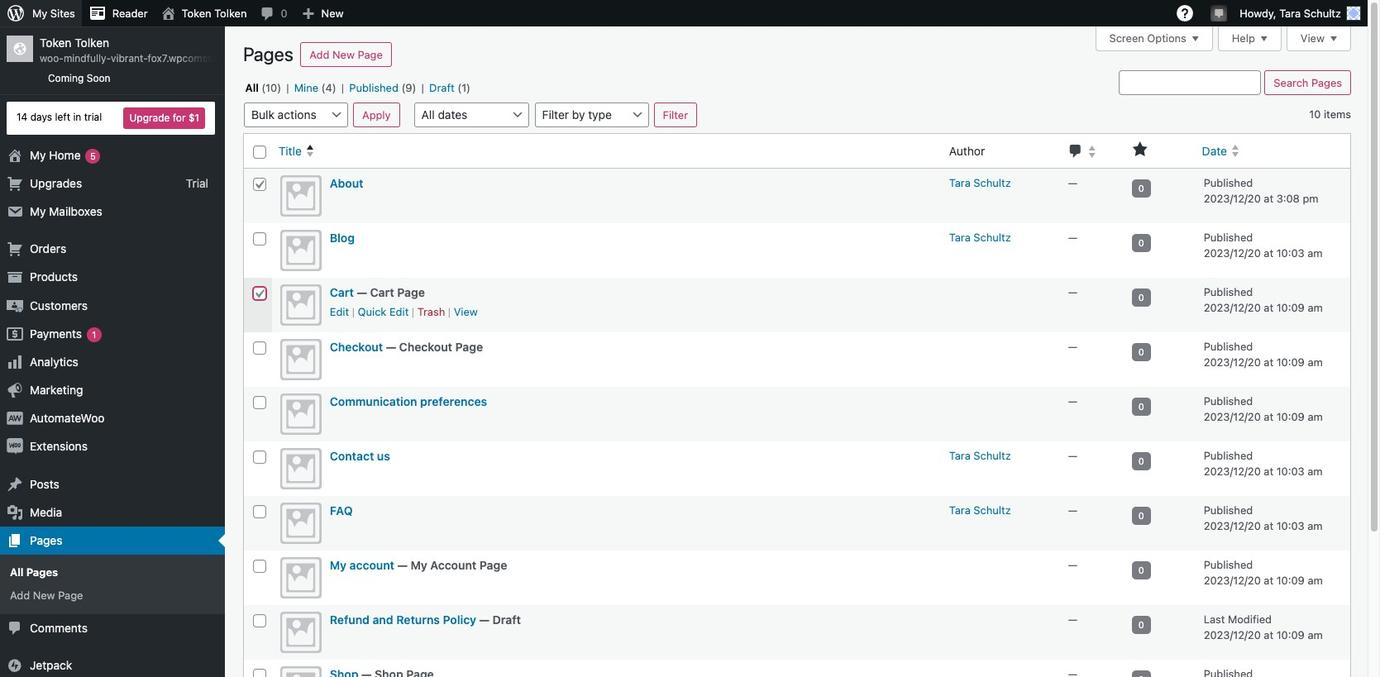 Task type: describe. For each thing, give the bounding box(es) containing it.
modified
[[1228, 613, 1272, 626]]

title link
[[272, 136, 941, 166]]

2023/12/20 for 6th no thumbnail found. from the top 0 link
[[1204, 465, 1261, 478]]

1 checkout from the left
[[330, 340, 383, 354]]

refund
[[330, 613, 370, 627]]

my left the account
[[411, 558, 428, 572]]

0 for ninth no thumbnail found. from the top
[[1139, 619, 1144, 630]]

marketing
[[30, 383, 83, 397]]

jetpack
[[30, 658, 72, 672]]

author
[[949, 144, 985, 158]]

extensions link
[[0, 433, 225, 461]]

14 days left in trial
[[17, 111, 102, 123]]

quick edit
[[358, 305, 409, 318]]

am for third no thumbnail found. from the bottom of the page
[[1308, 574, 1323, 587]]

faq
[[330, 503, 353, 517]]

— for 6th no thumbnail found. from the top 0 link
[[1068, 449, 1078, 462]]

main menu navigation
[[0, 26, 260, 677]]

0 link for ninth no thumbnail found. from the top
[[1132, 616, 1151, 634]]

published inside published 2023/12/20 at 3:08 pm
[[1204, 176, 1253, 189]]

my mailboxes link
[[0, 198, 225, 226]]

faq link
[[330, 503, 353, 517]]

2023/12/20 for 0 link related to third no thumbnail found. from the bottom of the page
[[1204, 574, 1261, 587]]

— 0 for third no thumbnail found. from the top
[[1068, 285, 1144, 302]]

about link
[[330, 176, 364, 190]]

sites
[[50, 7, 75, 20]]

trial
[[84, 111, 102, 123]]

9 no thumbnail found. image from the top
[[280, 612, 322, 653]]

published 2023/12/20 at 10:09 am for 6th no thumbnail found. from the bottom of the page
[[1204, 394, 1323, 424]]

all for all pages
[[10, 566, 23, 579]]

my for my mailboxes
[[30, 204, 46, 218]]

| right (10)
[[286, 81, 289, 94]]

tara inside 'toolbar' navigation
[[1280, 7, 1301, 20]]

my for my account — my account page
[[330, 558, 347, 572]]

— for 0 link corresponding to ninth no thumbnail found. from the bottom of the page
[[1068, 230, 1078, 244]]

account
[[430, 558, 477, 572]]

14
[[17, 111, 28, 123]]

0 for 6th no thumbnail found. from the bottom of the page
[[1139, 401, 1144, 412]]

my for my home 5
[[30, 148, 46, 162]]

0 for third no thumbnail found. from the bottom of the page
[[1139, 565, 1144, 575]]

0 for 6th no thumbnail found. from the top
[[1139, 455, 1144, 466]]

$1
[[188, 111, 199, 124]]

— 0 for 7th no thumbnail found. from the top
[[1068, 503, 1144, 521]]

2023/12/20 for 0 link corresponding to seventh no thumbnail found. from the bottom
[[1204, 356, 1261, 369]]

new for the top add new page link
[[333, 48, 355, 61]]

am for 7th no thumbnail found. from the top
[[1308, 520, 1323, 533]]

help button
[[1218, 26, 1282, 51]]

new inside new 'link'
[[321, 7, 344, 20]]

checkout link
[[330, 340, 383, 354]]

help
[[1232, 32, 1255, 45]]

0 link for 6th no thumbnail found. from the bottom of the page
[[1132, 398, 1151, 416]]

screen options button
[[1095, 26, 1213, 51]]

0 link for seventh no thumbnail found. from the bottom
[[1132, 343, 1151, 361]]

upgrade
[[129, 111, 170, 124]]

my sites link
[[0, 0, 82, 26]]

soon
[[87, 72, 111, 84]]

8 no thumbnail found. image from the top
[[280, 557, 322, 599]]

0 for seventh no thumbnail found. from the bottom
[[1139, 346, 1144, 357]]

0 link for 1st no thumbnail found. from the top
[[1132, 179, 1151, 197]]

0 inside 'toolbar' navigation
[[281, 7, 288, 20]]

10:03 for contact us
[[1277, 465, 1305, 478]]

vibrant-
[[111, 52, 148, 65]]

— 0 for ninth no thumbnail found. from the top
[[1068, 613, 1144, 630]]

published 2023/12/20 at 3:08 pm
[[1204, 176, 1319, 205]]

am for 6th no thumbnail found. from the top
[[1308, 465, 1323, 478]]

automatewoo
[[30, 411, 105, 425]]

analytics
[[30, 355, 78, 369]]

title
[[279, 144, 302, 158]]

at inside last modified 2023/12/20 at 10:09 am
[[1264, 629, 1274, 642]]

| left trash link
[[412, 305, 415, 318]]

contact
[[330, 449, 374, 463]]

toolbar navigation
[[0, 0, 1368, 30]]

2 no thumbnail found. image from the top
[[280, 230, 322, 271]]

notification image
[[1213, 6, 1226, 19]]

| left view link
[[448, 305, 451, 318]]

am inside last modified 2023/12/20 at 10:09 am
[[1308, 629, 1323, 642]]

last modified 2023/12/20 at 10:09 am
[[1204, 613, 1323, 642]]

view inside dropdown button
[[1301, 32, 1325, 45]]

comments link
[[0, 614, 225, 642]]

6 no thumbnail found. image from the top
[[280, 448, 322, 489]]

page inside "cart — cart page edit | quick edit | trash | view"
[[397, 285, 425, 299]]

account
[[350, 558, 395, 572]]

left
[[55, 111, 70, 123]]

token tolken woo-mindfully-vibrant-fox7.wpcomstaging.com coming soon
[[40, 36, 260, 84]]

0 vertical spatial add new page
[[310, 48, 383, 61]]

trash link
[[418, 305, 445, 318]]

| right (4)
[[342, 81, 344, 94]]

date
[[1202, 144, 1227, 158]]

upgrade for $1
[[129, 111, 199, 124]]

upgrade for $1 button
[[124, 107, 205, 129]]

view link
[[454, 305, 478, 318]]

coming
[[48, 72, 84, 84]]

1 cart from the left
[[330, 285, 354, 299]]

customers
[[30, 298, 88, 312]]

media link
[[0, 499, 225, 527]]

add for bottom add new page link
[[10, 589, 30, 602]]

| right the (9)
[[422, 81, 424, 94]]

2023/12/20 for 0 link associated with 1st no thumbnail found. from the top
[[1204, 192, 1261, 205]]

(4)
[[321, 81, 336, 94]]

10:09 for third no thumbnail found. from the bottom of the page
[[1277, 574, 1305, 587]]

10 items
[[1310, 107, 1351, 121]]

— for 0 link for 6th no thumbnail found. from the bottom of the page
[[1068, 394, 1078, 407]]

my mailboxes
[[30, 204, 102, 218]]

add for the top add new page link
[[310, 48, 330, 61]]

comments
[[30, 621, 88, 635]]

7 no thumbnail found. image from the top
[[280, 503, 322, 544]]

all pages
[[10, 566, 58, 579]]

last
[[1204, 613, 1225, 626]]

tara for faq
[[949, 503, 971, 517]]

2023/12/20 for 0 link for 6th no thumbnail found. from the bottom of the page
[[1204, 410, 1261, 424]]

tara schultz link for blog
[[949, 230, 1011, 244]]

analytics link
[[0, 348, 225, 376]]

2023/12/20 inside last modified 2023/12/20 at 10:09 am
[[1204, 629, 1261, 642]]

published 2023/12/20 at 10:03 am for faq
[[1204, 503, 1323, 533]]

products link
[[0, 263, 225, 292]]

all pages link
[[0, 561, 225, 584]]

1
[[92, 329, 96, 340]]

mine
[[294, 81, 318, 94]]

reader link
[[82, 0, 154, 26]]

media
[[30, 505, 62, 519]]

tara schultz for faq
[[949, 503, 1011, 517]]

0 link for 6th no thumbnail found. from the top
[[1132, 452, 1151, 470]]

howdy, tara schultz
[[1240, 7, 1342, 20]]

refund and returns policy — draft
[[330, 613, 521, 627]]

at for seventh no thumbnail found. from the bottom
[[1264, 356, 1274, 369]]

— 0 for 1st no thumbnail found. from the top
[[1068, 176, 1144, 193]]

contact us
[[330, 449, 390, 463]]

pages link
[[0, 527, 225, 555]]

cart — cart page edit | quick edit | trash | view
[[330, 285, 478, 318]]

mindfully-
[[64, 52, 111, 65]]

howdy,
[[1240, 7, 1277, 20]]

schultz for faq
[[974, 503, 1011, 517]]

quick edit button
[[358, 305, 409, 318]]

new link
[[294, 0, 350, 26]]

— 0 for ninth no thumbnail found. from the bottom of the page
[[1068, 230, 1144, 248]]

published 2023/12/20 at 10:03 am for blog
[[1204, 230, 1323, 260]]

0 link for third no thumbnail found. from the top
[[1132, 288, 1151, 307]]

2023/12/20 for 0 link corresponding to ninth no thumbnail found. from the bottom of the page
[[1204, 247, 1261, 260]]

— for 0 link associated with 1st no thumbnail found. from the top
[[1068, 176, 1078, 189]]

10
[[1310, 107, 1321, 121]]

comments image
[[1068, 144, 1084, 157]]

schultz for about
[[974, 176, 1011, 189]]

— 0 for 6th no thumbnail found. from the bottom of the page
[[1068, 394, 1144, 412]]

tara schultz link for faq
[[949, 503, 1011, 517]]

tolken for token tolken
[[214, 7, 247, 20]]

2023/12/20 for 0 link associated with third no thumbnail found. from the top
[[1204, 301, 1261, 314]]

0 link for third no thumbnail found. from the bottom of the page
[[1132, 561, 1151, 580]]

about
[[330, 176, 364, 190]]

and
[[373, 613, 393, 627]]

schultz for contact us
[[974, 449, 1011, 462]]

4 no thumbnail found. image from the top
[[280, 339, 322, 380]]

— 0 for 6th no thumbnail found. from the top
[[1068, 449, 1144, 466]]

token tolken
[[182, 7, 247, 20]]

1 vertical spatial add new page link
[[0, 584, 225, 608]]

days
[[30, 111, 52, 123]]

10:09 for third no thumbnail found. from the top
[[1277, 301, 1305, 314]]

tara schultz for blog
[[949, 230, 1011, 244]]



Task type: vqa. For each thing, say whether or not it's contained in the screenshot.


Task type: locate. For each thing, give the bounding box(es) containing it.
2 tara schultz from the top
[[949, 230, 1011, 244]]

2 — 0 from the top
[[1068, 230, 1144, 248]]

6 2023/12/20 from the top
[[1204, 465, 1261, 478]]

at for 1st no thumbnail found. from the top
[[1264, 192, 1274, 205]]

1 vertical spatial published 2023/12/20 at 10:03 am
[[1204, 449, 1323, 478]]

5 at from the top
[[1264, 410, 1274, 424]]

3 tara schultz from the top
[[949, 449, 1011, 462]]

2 10:03 from the top
[[1277, 465, 1305, 478]]

5 — 0 from the top
[[1068, 394, 1144, 412]]

am for 6th no thumbnail found. from the bottom of the page
[[1308, 410, 1323, 424]]

0 horizontal spatial add
[[10, 589, 30, 602]]

4 — 0 from the top
[[1068, 340, 1144, 357]]

1 vertical spatial 10:03
[[1277, 465, 1305, 478]]

0 vertical spatial all
[[245, 81, 259, 94]]

0 link for ninth no thumbnail found. from the bottom of the page
[[1132, 234, 1151, 252]]

published 2023/12/20 at 10:03 am for contact us
[[1204, 449, 1323, 478]]

preferences
[[420, 394, 487, 408]]

0 vertical spatial token
[[182, 7, 211, 20]]

token inside token tolken woo-mindfully-vibrant-fox7.wpcomstaging.com coming soon
[[40, 36, 72, 50]]

2 vertical spatial pages
[[26, 566, 58, 579]]

1 at from the top
[[1264, 192, 1274, 205]]

10:09
[[1277, 301, 1305, 314], [1277, 356, 1305, 369], [1277, 410, 1305, 424], [1277, 574, 1305, 587], [1277, 629, 1305, 642]]

1 am from the top
[[1308, 247, 1323, 260]]

communication
[[330, 394, 417, 408]]

my inside 'toolbar' navigation
[[32, 7, 47, 20]]

2 vertical spatial 10:03
[[1277, 520, 1305, 533]]

1 vertical spatial tolken
[[75, 36, 109, 50]]

0 vertical spatial add
[[310, 48, 330, 61]]

8 2023/12/20 from the top
[[1204, 574, 1261, 587]]

checkout down trash link
[[399, 340, 452, 354]]

published 2023/12/20 at 10:09 am for third no thumbnail found. from the top
[[1204, 285, 1323, 314]]

my sites
[[32, 7, 75, 20]]

None search field
[[1119, 70, 1262, 95]]

for
[[173, 111, 186, 124]]

10:09 inside last modified 2023/12/20 at 10:09 am
[[1277, 629, 1305, 642]]

tolken for token tolken woo-mindfully-vibrant-fox7.wpcomstaging.com coming soon
[[75, 36, 109, 50]]

token tolken link
[[154, 0, 253, 26]]

add new page
[[310, 48, 383, 61], [10, 589, 83, 602]]

communication preferences
[[330, 394, 487, 408]]

token for token tolken
[[182, 7, 211, 20]]

orders link
[[0, 235, 225, 263]]

new for bottom add new page link
[[33, 589, 55, 602]]

0 horizontal spatial token
[[40, 36, 72, 50]]

— for 0 link corresponding to seventh no thumbnail found. from the bottom
[[1068, 340, 1078, 353]]

new up (4)
[[321, 7, 344, 20]]

policy
[[443, 613, 476, 627]]

1 tara schultz link from the top
[[949, 176, 1011, 189]]

token
[[182, 7, 211, 20], [40, 36, 72, 50]]

view right trash
[[454, 305, 478, 318]]

1 published 2023/12/20 at 10:03 am from the top
[[1204, 230, 1323, 260]]

4 published 2023/12/20 at 10:09 am from the top
[[1204, 558, 1323, 587]]

0 horizontal spatial add new page link
[[0, 584, 225, 608]]

tolken inside 'toolbar' navigation
[[214, 7, 247, 20]]

9 2023/12/20 from the top
[[1204, 629, 1261, 642]]

posts
[[30, 477, 59, 491]]

2 2023/12/20 from the top
[[1204, 247, 1261, 260]]

None checkbox
[[253, 287, 266, 300], [253, 396, 266, 409], [253, 669, 266, 677], [253, 287, 266, 300], [253, 396, 266, 409], [253, 669, 266, 677]]

1 vertical spatial pages
[[30, 533, 62, 548]]

at for 6th no thumbnail found. from the bottom of the page
[[1264, 410, 1274, 424]]

2 cart from the left
[[370, 285, 394, 299]]

view down howdy, tara schultz
[[1301, 32, 1325, 45]]

page up comments
[[58, 589, 83, 602]]

1 vertical spatial add
[[10, 589, 30, 602]]

checkout
[[330, 340, 383, 354], [399, 340, 452, 354]]

tara for contact us
[[949, 449, 971, 462]]

8 — 0 from the top
[[1068, 558, 1144, 575]]

token for token tolken woo-mindfully-vibrant-fox7.wpcomstaging.com coming soon
[[40, 36, 72, 50]]

1 no thumbnail found. image from the top
[[280, 175, 322, 216]]

blog link
[[330, 230, 355, 245]]

2 vertical spatial new
[[33, 589, 55, 602]]

1 horizontal spatial tolken
[[214, 7, 247, 20]]

1 horizontal spatial token
[[182, 7, 211, 20]]

add new page link up all (10) | mine (4) | published (9) | draft (1)
[[301, 42, 392, 67]]

payments
[[30, 326, 82, 341]]

10:09 for seventh no thumbnail found. from the bottom
[[1277, 356, 1305, 369]]

0 for third no thumbnail found. from the top
[[1139, 292, 1144, 302]]

cart up edit
[[330, 285, 354, 299]]

woo-
[[40, 52, 64, 65]]

schultz inside 'toolbar' navigation
[[1304, 7, 1342, 20]]

9 at from the top
[[1264, 629, 1274, 642]]

tara schultz link
[[949, 176, 1011, 189], [949, 230, 1011, 244], [949, 449, 1011, 462], [949, 503, 1011, 517]]

1 horizontal spatial draft
[[493, 613, 521, 627]]

tara for blog
[[949, 230, 971, 244]]

— 0 for seventh no thumbnail found. from the bottom
[[1068, 340, 1144, 357]]

am for seventh no thumbnail found. from the bottom
[[1308, 356, 1323, 369]]

0 horizontal spatial draft
[[429, 81, 455, 94]]

all for all (10) | mine (4) | published (9) | draft (1)
[[245, 81, 259, 94]]

3 no thumbnail found. image from the top
[[280, 284, 322, 326]]

page right the account
[[480, 558, 507, 572]]

0 vertical spatial draft
[[429, 81, 455, 94]]

my for my sites
[[32, 7, 47, 20]]

3 10:09 from the top
[[1277, 410, 1305, 424]]

at for third no thumbnail found. from the bottom of the page
[[1264, 574, 1274, 587]]

draft right policy
[[493, 613, 521, 627]]

1 horizontal spatial checkout
[[399, 340, 452, 354]]

page down view link
[[455, 340, 483, 354]]

3:08
[[1277, 192, 1300, 205]]

2 published 2023/12/20 at 10:09 am from the top
[[1204, 340, 1323, 369]]

items
[[1324, 107, 1351, 121]]

am for third no thumbnail found. from the top
[[1308, 301, 1323, 314]]

2 am from the top
[[1308, 301, 1323, 314]]

1 vertical spatial draft
[[493, 613, 521, 627]]

published 2023/12/20 at 10:09 am for seventh no thumbnail found. from the bottom
[[1204, 340, 1323, 369]]

1 vertical spatial add new page
[[10, 589, 83, 602]]

3 am from the top
[[1308, 356, 1323, 369]]

7 at from the top
[[1264, 520, 1274, 533]]

new
[[321, 7, 344, 20], [333, 48, 355, 61], [33, 589, 55, 602]]

home
[[49, 148, 81, 162]]

options
[[1147, 32, 1187, 45]]

published
[[349, 81, 399, 94], [1204, 176, 1253, 189], [1204, 230, 1253, 244], [1204, 285, 1253, 298], [1204, 340, 1253, 353], [1204, 394, 1253, 407], [1204, 449, 1253, 462], [1204, 503, 1253, 517], [1204, 558, 1253, 571]]

view inside "cart — cart page edit | quick edit | trash | view"
[[454, 305, 478, 318]]

1 10:09 from the top
[[1277, 301, 1305, 314]]

2023/12/20 for 0 link for 7th no thumbnail found. from the top
[[1204, 520, 1261, 533]]

tara schultz for about
[[949, 176, 1011, 189]]

my left home
[[30, 148, 46, 162]]

add new page link up 'comments' link
[[0, 584, 225, 608]]

new down all pages
[[33, 589, 55, 602]]

1 horizontal spatial add
[[310, 48, 330, 61]]

tolken up 'mindfully-'
[[75, 36, 109, 50]]

am
[[1308, 247, 1323, 260], [1308, 301, 1323, 314], [1308, 356, 1323, 369], [1308, 410, 1323, 424], [1308, 465, 1323, 478], [1308, 520, 1323, 533], [1308, 574, 1323, 587], [1308, 629, 1323, 642]]

add new page link
[[301, 42, 392, 67], [0, 584, 225, 608]]

2 at from the top
[[1264, 247, 1274, 260]]

2 checkout from the left
[[399, 340, 452, 354]]

at inside published 2023/12/20 at 3:08 pm
[[1264, 192, 1274, 205]]

3 at from the top
[[1264, 301, 1274, 314]]

screen options
[[1110, 32, 1187, 45]]

in
[[73, 111, 81, 123]]

add down all pages
[[10, 589, 30, 602]]

0 for 7th no thumbnail found. from the top
[[1139, 510, 1144, 521]]

pages
[[243, 43, 293, 65], [30, 533, 62, 548], [26, 566, 58, 579]]

4 am from the top
[[1308, 410, 1323, 424]]

cart up quick edit
[[370, 285, 394, 299]]

edit
[[330, 305, 349, 318]]

1 horizontal spatial add new page link
[[301, 42, 392, 67]]

5 am from the top
[[1308, 465, 1323, 478]]

page up all (10) | mine (4) | published (9) | draft (1)
[[358, 48, 383, 61]]

new inside main menu navigation
[[33, 589, 55, 602]]

0 horizontal spatial tolken
[[75, 36, 109, 50]]

10 no thumbnail found. image from the top
[[280, 666, 322, 677]]

0 vertical spatial tolken
[[214, 7, 247, 20]]

1 vertical spatial view
[[454, 305, 478, 318]]

am for ninth no thumbnail found. from the bottom of the page
[[1308, 247, 1323, 260]]

no thumbnail found. image
[[280, 175, 322, 216], [280, 230, 322, 271], [280, 284, 322, 326], [280, 339, 322, 380], [280, 393, 322, 435], [280, 448, 322, 489], [280, 503, 322, 544], [280, 557, 322, 599], [280, 612, 322, 653], [280, 666, 322, 677]]

1 horizontal spatial all
[[245, 81, 259, 94]]

checkout down edit
[[330, 340, 383, 354]]

automatewoo link
[[0, 405, 225, 433]]

1 horizontal spatial add new page
[[310, 48, 383, 61]]

— 0
[[1068, 176, 1144, 193], [1068, 230, 1144, 248], [1068, 285, 1144, 302], [1068, 340, 1144, 357], [1068, 394, 1144, 412], [1068, 449, 1144, 466], [1068, 503, 1144, 521], [1068, 558, 1144, 575], [1068, 613, 1144, 630]]

7 — 0 from the top
[[1068, 503, 1144, 521]]

3 tara schultz link from the top
[[949, 449, 1011, 462]]

my left account
[[330, 558, 347, 572]]

tara schultz link for contact us
[[949, 449, 1011, 462]]

1 horizontal spatial cart
[[370, 285, 394, 299]]

1 10:03 from the top
[[1277, 247, 1305, 260]]

1 vertical spatial all
[[10, 566, 23, 579]]

None submit
[[1265, 70, 1351, 95], [353, 102, 400, 127], [654, 102, 697, 127], [1265, 70, 1351, 95], [353, 102, 400, 127], [654, 102, 697, 127]]

0 for 1st no thumbnail found. from the top
[[1139, 183, 1144, 193]]

tolken up fox7.wpcomstaging.com
[[214, 7, 247, 20]]

1 published 2023/12/20 at 10:09 am from the top
[[1204, 285, 1323, 314]]

0 link for 7th no thumbnail found. from the top
[[1132, 507, 1151, 525]]

7 2023/12/20 from the top
[[1204, 520, 1261, 533]]

0 vertical spatial 10:03
[[1277, 247, 1305, 260]]

10:09 for 6th no thumbnail found. from the bottom of the page
[[1277, 410, 1305, 424]]

add new page inside main menu navigation
[[10, 589, 83, 602]]

at for ninth no thumbnail found. from the bottom of the page
[[1264, 247, 1274, 260]]

my down the upgrades
[[30, 204, 46, 218]]

5 2023/12/20 from the top
[[1204, 410, 1261, 424]]

7 am from the top
[[1308, 574, 1323, 587]]

draft left the (1)
[[429, 81, 455, 94]]

0 vertical spatial new
[[321, 7, 344, 20]]

page up trash link
[[397, 285, 425, 299]]

my account link
[[330, 558, 395, 572]]

contact us link
[[330, 449, 390, 463]]

1 vertical spatial new
[[333, 48, 355, 61]]

at for 6th no thumbnail found. from the top
[[1264, 465, 1274, 478]]

None checkbox
[[253, 145, 266, 158], [253, 178, 266, 191], [253, 232, 266, 245], [253, 341, 266, 355], [253, 450, 266, 464], [253, 505, 266, 518], [253, 560, 266, 573], [253, 614, 266, 627], [253, 145, 266, 158], [253, 178, 266, 191], [253, 232, 266, 245], [253, 341, 266, 355], [253, 450, 266, 464], [253, 505, 266, 518], [253, 560, 266, 573], [253, 614, 266, 627]]

3 — 0 from the top
[[1068, 285, 1144, 302]]

pm
[[1303, 192, 1319, 205]]

— for 0 link associated with third no thumbnail found. from the top
[[1068, 285, 1078, 298]]

5 10:09 from the top
[[1277, 629, 1305, 642]]

10:03 for faq
[[1277, 520, 1305, 533]]

2 published 2023/12/20 at 10:03 am from the top
[[1204, 449, 1323, 478]]

— 0 for third no thumbnail found. from the bottom of the page
[[1068, 558, 1144, 575]]

fox7.wpcomstaging.com
[[148, 52, 260, 65]]

9 — 0 from the top
[[1068, 613, 1144, 630]]

2023/12/20 inside published 2023/12/20 at 3:08 pm
[[1204, 192, 1261, 205]]

1 2023/12/20 from the top
[[1204, 192, 1261, 205]]

edit link
[[330, 305, 349, 318]]

1 horizontal spatial view
[[1301, 32, 1325, 45]]

communication preferences link
[[330, 394, 487, 408]]

(1)
[[458, 81, 471, 94]]

8 am from the top
[[1308, 629, 1323, 642]]

cart link
[[330, 285, 354, 299]]

0 horizontal spatial all
[[10, 566, 23, 579]]

reader
[[112, 7, 148, 20]]

my home 5
[[30, 148, 96, 162]]

my left sites in the left of the page
[[32, 7, 47, 20]]

— inside "cart — cart page edit | quick edit | trash | view"
[[357, 285, 367, 299]]

0 horizontal spatial cart
[[330, 285, 354, 299]]

|
[[286, 81, 289, 94], [342, 81, 344, 94], [422, 81, 424, 94], [352, 305, 355, 318], [412, 305, 415, 318], [448, 305, 451, 318]]

posts link
[[0, 470, 225, 499]]

2 10:09 from the top
[[1277, 356, 1305, 369]]

0 vertical spatial add new page link
[[301, 42, 392, 67]]

new up all (10) | mine (4) | published (9) | draft (1)
[[333, 48, 355, 61]]

5
[[90, 150, 96, 161]]

3 published 2023/12/20 at 10:09 am from the top
[[1204, 394, 1323, 424]]

2 vertical spatial published 2023/12/20 at 10:03 am
[[1204, 503, 1323, 533]]

4 10:09 from the top
[[1277, 574, 1305, 587]]

6 am from the top
[[1308, 520, 1323, 533]]

4 2023/12/20 from the top
[[1204, 356, 1261, 369]]

1 tara schultz from the top
[[949, 176, 1011, 189]]

at for 7th no thumbnail found. from the top
[[1264, 520, 1274, 533]]

4 at from the top
[[1264, 356, 1274, 369]]

0 for ninth no thumbnail found. from the bottom of the page
[[1139, 237, 1144, 248]]

blog
[[330, 230, 355, 245]]

screen
[[1110, 32, 1145, 45]]

page inside main menu navigation
[[58, 589, 83, 602]]

returns
[[396, 613, 440, 627]]

6 — 0 from the top
[[1068, 449, 1144, 466]]

add new page down all pages
[[10, 589, 83, 602]]

add new page up all (10) | mine (4) | published (9) | draft (1)
[[310, 48, 383, 61]]

tolken inside token tolken woo-mindfully-vibrant-fox7.wpcomstaging.com coming soon
[[75, 36, 109, 50]]

2 tara schultz link from the top
[[949, 230, 1011, 244]]

jetpack link
[[0, 652, 225, 677]]

3 published 2023/12/20 at 10:03 am from the top
[[1204, 503, 1323, 533]]

draft
[[429, 81, 455, 94], [493, 613, 521, 627]]

0 vertical spatial published 2023/12/20 at 10:03 am
[[1204, 230, 1323, 260]]

0 vertical spatial view
[[1301, 32, 1325, 45]]

refund and returns policy link
[[330, 613, 476, 627]]

all inside main menu navigation
[[10, 566, 23, 579]]

products
[[30, 270, 78, 284]]

— for 0 link for 7th no thumbnail found. from the top
[[1068, 503, 1078, 517]]

1 — 0 from the top
[[1068, 176, 1144, 193]]

1 vertical spatial token
[[40, 36, 72, 50]]

2023/12/20
[[1204, 192, 1261, 205], [1204, 247, 1261, 260], [1204, 301, 1261, 314], [1204, 356, 1261, 369], [1204, 410, 1261, 424], [1204, 465, 1261, 478], [1204, 520, 1261, 533], [1204, 574, 1261, 587], [1204, 629, 1261, 642]]

all (10) | mine (4) | published (9) | draft (1)
[[245, 81, 471, 94]]

add inside main menu navigation
[[10, 589, 30, 602]]

extensions
[[30, 440, 88, 454]]

0
[[281, 7, 288, 20], [1139, 183, 1144, 193], [1139, 237, 1144, 248], [1139, 292, 1144, 302], [1139, 346, 1144, 357], [1139, 401, 1144, 412], [1139, 455, 1144, 466], [1139, 510, 1144, 521], [1139, 565, 1144, 575], [1139, 619, 1144, 630]]

upgrades
[[30, 176, 82, 190]]

0 horizontal spatial add new page
[[10, 589, 83, 602]]

token up fox7.wpcomstaging.com
[[182, 7, 211, 20]]

at for third no thumbnail found. from the top
[[1264, 301, 1274, 314]]

0 horizontal spatial view
[[454, 305, 478, 318]]

trash
[[418, 305, 445, 318]]

| right edit link
[[352, 305, 355, 318]]

all
[[245, 81, 259, 94], [10, 566, 23, 579]]

pages down media
[[30, 533, 62, 548]]

5 no thumbnail found. image from the top
[[280, 393, 322, 435]]

schultz for blog
[[974, 230, 1011, 244]]

tara for about
[[949, 176, 971, 189]]

view
[[1301, 32, 1325, 45], [454, 305, 478, 318]]

3 2023/12/20 from the top
[[1204, 301, 1261, 314]]

pages up (10)
[[243, 43, 293, 65]]

6 at from the top
[[1264, 465, 1274, 478]]

mailboxes
[[49, 204, 102, 218]]

3 10:03 from the top
[[1277, 520, 1305, 533]]

published 2023/12/20 at 10:09 am for third no thumbnail found. from the bottom of the page
[[1204, 558, 1323, 587]]

0 horizontal spatial checkout
[[330, 340, 383, 354]]

orders
[[30, 242, 66, 256]]

checkout — checkout page
[[330, 340, 483, 354]]

published 2023/12/20 at 10:09 am
[[1204, 285, 1323, 314], [1204, 340, 1323, 369], [1204, 394, 1323, 424], [1204, 558, 1323, 587]]

marketing link
[[0, 376, 225, 405]]

tara schultz link for about
[[949, 176, 1011, 189]]

tara schultz for contact us
[[949, 449, 1011, 462]]

— for 0 link related to third no thumbnail found. from the bottom of the page
[[1068, 558, 1078, 571]]

4 tara schultz link from the top
[[949, 503, 1011, 517]]

add up (4)
[[310, 48, 330, 61]]

8 at from the top
[[1264, 574, 1274, 587]]

10:03 for blog
[[1277, 247, 1305, 260]]

0 vertical spatial pages
[[243, 43, 293, 65]]

(10)
[[262, 81, 281, 94]]

— for 0 link related to ninth no thumbnail found. from the top
[[1068, 613, 1078, 626]]

4 tara schultz from the top
[[949, 503, 1011, 517]]

pages up comments
[[26, 566, 58, 579]]

view button
[[1287, 26, 1351, 51]]

token inside 'toolbar' navigation
[[182, 7, 211, 20]]

token up woo-
[[40, 36, 72, 50]]



